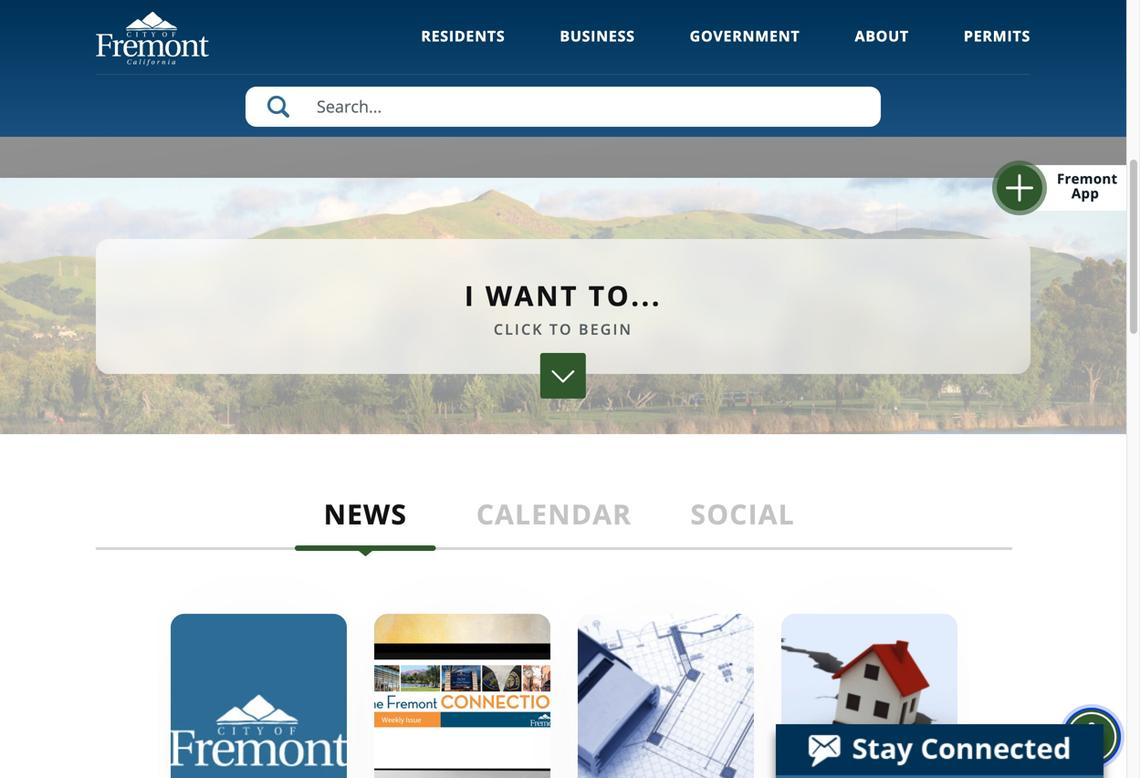 Task type: describe. For each thing, give the bounding box(es) containing it.
council
[[231, 73, 294, 95]]

jobs
[[395, 68, 431, 91]]

want
[[486, 277, 579, 315]]

building permits
[[529, 68, 598, 114]]

cta 6 departments image
[[841, 0, 889, 24]]

recreation
[[819, 96, 911, 118]]

business link
[[560, 26, 635, 70]]

social link
[[649, 496, 837, 548]]

tri-city area agencies invite comments on 2024 tri-city local hazard mitigation plan image
[[782, 614, 958, 779]]

the fremont connection january 26, 2024 newsletter issue image
[[374, 614, 551, 779]]

fremont app link
[[1016, 165, 1127, 211]]

residents link
[[421, 26, 505, 70]]

file lines image
[[238, 0, 287, 24]]

business
[[560, 26, 635, 46]]

news link
[[271, 496, 460, 548]]

&
[[885, 73, 897, 95]]

cta 5 departments image
[[690, 0, 739, 19]]

tab panel 1 tab panel
[[96, 551, 1031, 779]]

apply to be a city of fremont commissioner or advisory board member image
[[171, 614, 347, 779]]

app
[[1072, 184, 1099, 203]]

parks & recreation
[[819, 73, 911, 118]]

click to begin link
[[494, 319, 633, 341]]

permits link
[[964, 26, 1031, 70]]

news
[[324, 496, 407, 533]]



Task type: locate. For each thing, give the bounding box(es) containing it.
i want to... click to begin
[[465, 277, 662, 339]]

i
[[465, 277, 476, 315]]

calendar
[[476, 496, 632, 533]]

parks
[[833, 73, 880, 95]]

about
[[855, 26, 909, 46]]

begin
[[579, 320, 633, 339]]

stamp approval image
[[540, 0, 588, 19]]

meetings
[[224, 96, 301, 118]]

council meetings
[[224, 73, 301, 118]]

to...
[[589, 277, 662, 315]]

Search text field
[[246, 87, 881, 127]]

government
[[690, 26, 800, 46]]

departments link
[[648, 0, 781, 111]]

fremont
[[1057, 169, 1118, 188]]

calendar link
[[460, 496, 649, 548]]

council meetings link
[[196, 0, 329, 119]]

jobs link
[[347, 0, 479, 111]]

click
[[494, 320, 544, 339]]

parks & recreation link
[[799, 0, 931, 119]]

1 vertical spatial permits
[[531, 91, 596, 114]]

residents
[[421, 26, 505, 46]]

0 horizontal spatial permits
[[531, 91, 596, 114]]

permits
[[964, 26, 1031, 46], [531, 91, 596, 114]]

building permits link
[[498, 0, 630, 114]]

tab list containing news
[[96, 435, 1013, 551]]

1 horizontal spatial permits
[[964, 26, 1031, 46]]

departments
[[659, 68, 770, 91]]

cta 2 employmentcenter image
[[389, 0, 437, 11]]

tab list
[[96, 435, 1013, 551]]

fremont app
[[1057, 169, 1118, 203]]

building
[[529, 68, 598, 91]]

permits inside 'building permits'
[[531, 91, 596, 114]]

government link
[[690, 26, 800, 70]]

social
[[691, 496, 795, 533]]

to
[[549, 320, 573, 339]]

stay connected image
[[776, 725, 1102, 776]]

0 vertical spatial permits
[[964, 26, 1031, 46]]

city of fremont now offering more express building permits image
[[578, 614, 754, 779]]

about link
[[855, 26, 909, 70]]



Task type: vqa. For each thing, say whether or not it's contained in the screenshot.
WANT at the top of the page
yes



